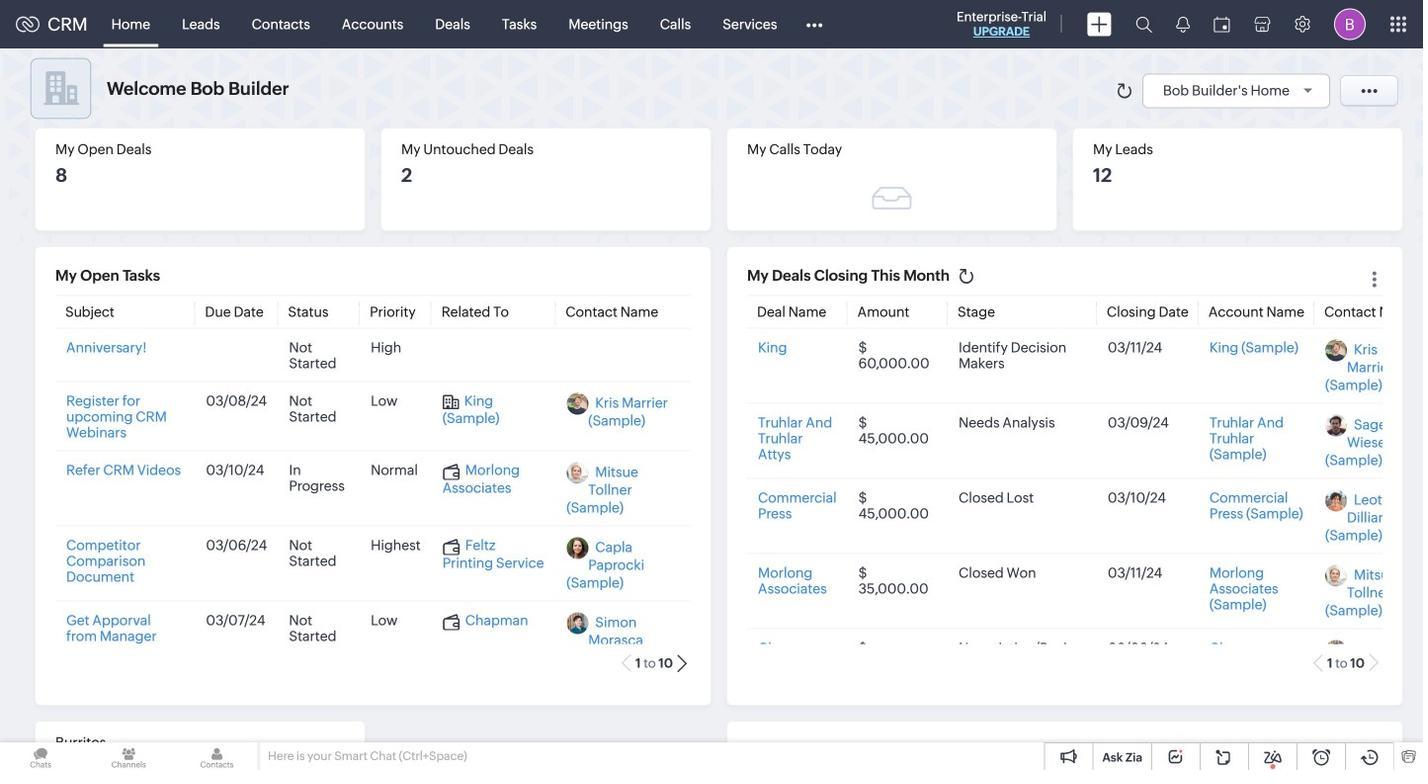 Task type: vqa. For each thing, say whether or not it's contained in the screenshot.
Text Field
no



Task type: describe. For each thing, give the bounding box(es) containing it.
channels image
[[88, 742, 169, 770]]

search image
[[1136, 16, 1153, 33]]

chats image
[[0, 742, 81, 770]]

Other Modules field
[[793, 8, 836, 40]]

create menu element
[[1076, 0, 1124, 48]]



Task type: locate. For each thing, give the bounding box(es) containing it.
signals element
[[1165, 0, 1202, 48]]

profile element
[[1323, 0, 1378, 48]]

profile image
[[1335, 8, 1366, 40]]

logo image
[[16, 16, 40, 32]]

contacts image
[[176, 742, 258, 770]]

calendar image
[[1214, 16, 1231, 32]]

search element
[[1124, 0, 1165, 48]]

signals image
[[1176, 16, 1190, 33]]

create menu image
[[1088, 12, 1112, 36]]



